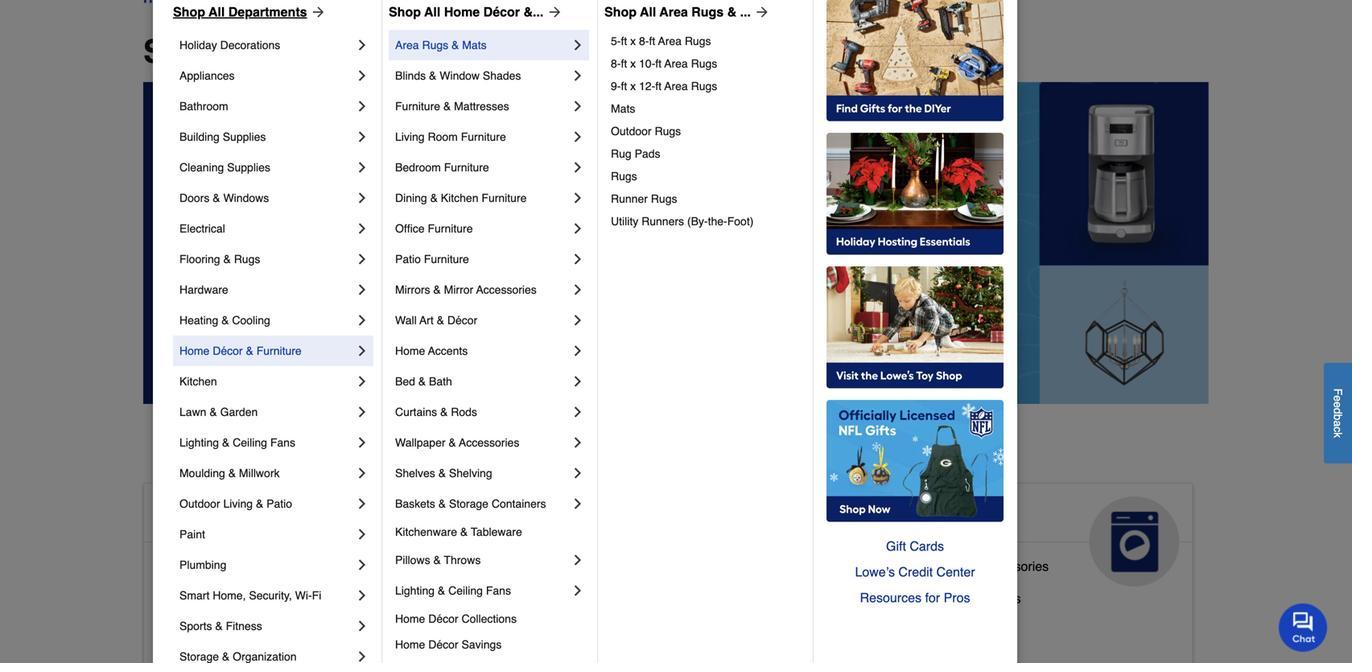 Task type: describe. For each thing, give the bounding box(es) containing it.
& inside pillows & throws link
[[434, 554, 441, 567]]

chevron right image for electrical
[[354, 221, 370, 237]]

wi-
[[295, 589, 312, 602]]

baskets
[[395, 498, 435, 510]]

2 e from the top
[[1332, 402, 1345, 408]]

chevron right image for lawn & garden
[[354, 404, 370, 420]]

chevron right image for shelves & shelving
[[570, 465, 586, 481]]

paint link
[[180, 519, 354, 550]]

building supplies
[[180, 130, 266, 143]]

departments for shop all departments
[[228, 4, 307, 19]]

& inside heating & cooling link
[[222, 314, 229, 327]]

home accents
[[395, 345, 468, 357]]

lowe's
[[855, 565, 895, 580]]

beverage
[[874, 591, 930, 606]]

a
[[1332, 420, 1345, 427]]

0 horizontal spatial patio
[[267, 498, 292, 510]]

& inside the beverage & wine chillers link
[[933, 591, 942, 606]]

k
[[1332, 432, 1345, 438]]

fitness
[[226, 620, 262, 633]]

moulding
[[180, 467, 225, 480]]

kitchenware & tableware link
[[395, 519, 586, 545]]

area up blinds
[[395, 39, 419, 52]]

dining
[[395, 192, 427, 205]]

chevron right image for flooring & rugs
[[354, 251, 370, 267]]

entry
[[222, 624, 252, 638]]

rug
[[611, 147, 632, 160]]

holiday decorations
[[180, 39, 280, 52]]

gift cards
[[886, 539, 944, 554]]

accessories for mirrors & mirror accessories
[[476, 283, 537, 296]]

shop for shop all area rugs & ...
[[605, 4, 637, 19]]

window
[[440, 69, 480, 82]]

tableware
[[471, 526, 522, 539]]

furniture down blinds
[[395, 100, 440, 113]]

chevron right image for pillows & throws
[[570, 552, 586, 568]]

accessible home image
[[372, 497, 463, 587]]

outdoor for outdoor rugs
[[611, 125, 652, 138]]

rugs link
[[611, 165, 802, 188]]

shop all home décor &... link
[[389, 2, 563, 22]]

1 vertical spatial mats
[[611, 102, 636, 115]]

chevron right image for bed & bath
[[570, 374, 586, 390]]

foot)
[[728, 215, 754, 228]]

chevron right image for smart home, security, wi-fi
[[354, 588, 370, 604]]

shades
[[483, 69, 521, 82]]

bed & bath
[[395, 375, 452, 388]]

chevron right image for wall art & décor
[[570, 312, 586, 328]]

1 e from the top
[[1332, 395, 1345, 402]]

animal & pet care image
[[731, 497, 821, 587]]

rugs inside 'link'
[[691, 57, 718, 70]]

departments for shop all departments
[[282, 33, 479, 70]]

& inside shop all area rugs & ... "link"
[[728, 4, 737, 19]]

furniture right houses,
[[638, 617, 690, 632]]

& inside baskets & storage containers link
[[439, 498, 446, 510]]

home down moulding & millwork link
[[281, 503, 344, 529]]

0 vertical spatial lighting
[[180, 436, 219, 449]]

rugs down 'rug'
[[611, 170, 637, 183]]

visit the lowe's toy shop. image
[[827, 266, 1004, 389]]

living room furniture link
[[395, 122, 570, 152]]

furniture down dining & kitchen furniture in the left of the page
[[428, 222, 473, 235]]

hardware
[[180, 283, 228, 296]]

1 vertical spatial bedroom
[[222, 591, 274, 606]]

furniture & mattresses link
[[395, 91, 570, 122]]

houses,
[[575, 617, 622, 632]]

furniture up kitchen link
[[257, 345, 302, 357]]

b
[[1332, 414, 1345, 420]]

chevron right image for bedroom furniture
[[570, 159, 586, 176]]

bed & bath link
[[395, 366, 570, 397]]

x for 8-
[[631, 35, 636, 48]]

& inside blinds & window shades link
[[429, 69, 437, 82]]

ft down 5-ft x 8-ft area rugs
[[656, 57, 662, 70]]

building
[[180, 130, 220, 143]]

pillows & throws link
[[395, 545, 570, 576]]

ft up the 10-
[[649, 35, 656, 48]]

kitchenware
[[395, 526, 457, 539]]

arrow right image for shop all area rugs & ...
[[751, 4, 770, 20]]

0 vertical spatial 8-
[[639, 35, 649, 48]]

0 vertical spatial fans
[[270, 436, 295, 449]]

room
[[428, 130, 458, 143]]

mirrors
[[395, 283, 430, 296]]

& inside furniture & mattresses link
[[444, 100, 451, 113]]

chevron right image for sports & fitness
[[354, 618, 370, 634]]

shop all departments
[[173, 4, 307, 19]]

arrow right image for shop all home décor &...
[[544, 4, 563, 20]]

holiday
[[180, 39, 217, 52]]

curtains
[[395, 406, 437, 419]]

& inside 'sports & fitness' link
[[215, 620, 223, 633]]

décor for home décor savings
[[429, 638, 459, 651]]

kitchen link
[[180, 366, 354, 397]]

& inside outdoor living & patio link
[[256, 498, 264, 510]]

& inside dining & kitchen furniture link
[[430, 192, 438, 205]]

cleaning
[[180, 161, 224, 174]]

chevron right image for paint
[[354, 527, 370, 543]]

shop all home décor &...
[[389, 4, 544, 19]]

doors & windows link
[[180, 183, 354, 213]]

accessible entry & home link
[[157, 620, 302, 652]]

8-ft x 10-ft area rugs link
[[611, 52, 802, 75]]

1 vertical spatial lighting & ceiling fans link
[[395, 576, 570, 606]]

kitchenware & tableware
[[395, 526, 522, 539]]

8- inside 'link'
[[611, 57, 621, 70]]

rugs up the blinds & window shades
[[422, 39, 449, 52]]

& inside accessible entry & home link
[[256, 624, 264, 638]]

accessories for appliance parts & accessories
[[980, 559, 1049, 574]]

officially licensed n f l gifts. shop now. image
[[827, 400, 1004, 523]]

chevron right image for baskets & storage containers
[[570, 496, 586, 512]]

animal
[[516, 503, 591, 529]]

rugs up hardware link
[[234, 253, 260, 266]]

runner
[[611, 192, 648, 205]]

chevron right image for holiday decorations
[[354, 37, 370, 53]]

area rugs & mats link
[[395, 30, 570, 60]]

0 horizontal spatial living
[[223, 498, 253, 510]]

patio furniture
[[395, 253, 469, 266]]

& inside wallpaper & accessories link
[[449, 436, 456, 449]]

chevron right image for cleaning supplies
[[354, 159, 370, 176]]

outdoor rugs link
[[611, 120, 802, 143]]

appliances image
[[1090, 497, 1180, 587]]

chevron right image for lighting & ceiling fans
[[354, 435, 370, 451]]

all for shop all area rugs & ...
[[640, 4, 656, 19]]

chevron right image for appliances
[[354, 68, 370, 84]]

wallpaper & accessories
[[395, 436, 520, 449]]

& inside flooring & rugs link
[[223, 253, 231, 266]]

baskets & storage containers link
[[395, 489, 570, 519]]

chevron right image for outdoor living & patio
[[354, 496, 370, 512]]

rugs inside "link"
[[692, 4, 724, 19]]

sports
[[180, 620, 212, 633]]

chevron right image for plumbing
[[354, 557, 370, 573]]

home inside 'link'
[[395, 613, 425, 626]]

area for 8-ft x 10-ft area rugs
[[665, 57, 688, 70]]

area for 9-ft x 12-ft area rugs
[[665, 80, 688, 93]]

rugs up 8-ft x 10-ft area rugs 'link'
[[685, 35, 711, 48]]

& inside area rugs & mats link
[[452, 39, 459, 52]]

décor for home décor collections
[[429, 613, 459, 626]]

holiday decorations link
[[180, 30, 354, 60]]

flooring
[[180, 253, 220, 266]]

& inside moulding & millwork link
[[228, 467, 236, 480]]

bed
[[395, 375, 415, 388]]

dining & kitchen furniture link
[[395, 183, 570, 213]]

home décor savings link
[[395, 632, 586, 658]]

furniture & mattresses
[[395, 100, 509, 113]]

shop all departments
[[143, 33, 479, 70]]

chevron right image for heating & cooling
[[354, 312, 370, 328]]

shelves
[[395, 467, 435, 480]]

appliance
[[874, 559, 931, 574]]

ft up 9-
[[621, 35, 627, 48]]

chevron right image for bathroom
[[354, 98, 370, 114]]

beverage & wine chillers link
[[874, 588, 1021, 620]]

& inside bed & bath link
[[418, 375, 426, 388]]

animal & pet care
[[516, 503, 655, 555]]

9-
[[611, 80, 621, 93]]

shop all area rugs & ...
[[605, 4, 751, 19]]

chillers
[[978, 591, 1021, 606]]

outdoor living & patio
[[180, 498, 292, 510]]

10-
[[639, 57, 656, 70]]

ft down 8-ft x 10-ft area rugs
[[656, 80, 662, 93]]

supplies for cleaning supplies
[[227, 161, 270, 174]]

rug pads
[[611, 147, 661, 160]]

furniture down furniture & mattresses link
[[461, 130, 506, 143]]

& up moulding & millwork
[[222, 436, 230, 449]]

home up area rugs & mats link
[[444, 4, 480, 19]]

1 vertical spatial appliances
[[874, 503, 995, 529]]

1 vertical spatial fans
[[486, 585, 511, 597]]

& inside doors & windows link
[[213, 192, 220, 205]]

chevron right image for home accents
[[570, 343, 586, 359]]

mirror
[[444, 283, 474, 296]]

0 horizontal spatial ceiling
[[233, 436, 267, 449]]

hardware link
[[180, 275, 354, 305]]

fi
[[312, 589, 322, 602]]

shop all area rugs & ... link
[[605, 2, 770, 22]]

chevron right image for curtains & rods
[[570, 404, 586, 420]]

chevron right image for lighting & ceiling fans
[[570, 583, 586, 599]]

shop for shop all departments
[[173, 4, 205, 19]]

sports & fitness
[[180, 620, 262, 633]]

chevron right image for mirrors & mirror accessories
[[570, 282, 586, 298]]

moulding & millwork
[[180, 467, 280, 480]]

wall art & décor
[[395, 314, 478, 327]]

accessible for accessible bathroom
[[157, 559, 219, 574]]

the-
[[708, 215, 728, 228]]

beverage & wine chillers
[[874, 591, 1021, 606]]

enjoy savings year-round. no matter what you're shopping for, find what you need at a great price. image
[[143, 82, 1209, 404]]

plumbing
[[180, 559, 227, 572]]



Task type: vqa. For each thing, say whether or not it's contained in the screenshot.
Delivery
no



Task type: locate. For each thing, give the bounding box(es) containing it.
home décor savings
[[395, 638, 502, 651]]

& left cooling on the left top of page
[[222, 314, 229, 327]]

0 vertical spatial appliances
[[180, 69, 235, 82]]

1 horizontal spatial kitchen
[[441, 192, 479, 205]]

bedroom
[[395, 161, 441, 174], [222, 591, 274, 606]]

1 vertical spatial lighting & ceiling fans
[[395, 585, 511, 597]]

moulding & millwork link
[[180, 458, 354, 489]]

patio down office
[[395, 253, 421, 266]]

& left pros
[[933, 591, 942, 606]]

home down the 'home décor collections'
[[395, 638, 425, 651]]

lighting & ceiling fans up the 'home décor collections'
[[395, 585, 511, 597]]

appliances up cards
[[874, 503, 995, 529]]

care
[[516, 529, 566, 555]]

furniture up mirror
[[424, 253, 469, 266]]

savings
[[462, 638, 502, 651]]

all up 5-ft x 8-ft area rugs
[[640, 4, 656, 19]]

gift
[[886, 539, 906, 554]]

0 vertical spatial living
[[395, 130, 425, 143]]

accessible down moulding
[[157, 503, 275, 529]]

0 horizontal spatial appliances link
[[180, 60, 354, 91]]

0 vertical spatial departments
[[228, 4, 307, 19]]

ft left 12-
[[621, 80, 627, 93]]

accessible up sports
[[157, 591, 219, 606]]

millwork
[[239, 467, 280, 480]]

1 shop from the left
[[173, 4, 205, 19]]

décor up home décor savings
[[429, 613, 459, 626]]

2 x from the top
[[631, 57, 636, 70]]

pros
[[944, 591, 971, 605]]

rugs up pads
[[655, 125, 681, 138]]

décor for home décor & furniture
[[213, 345, 243, 357]]

3 accessible from the top
[[157, 591, 219, 606]]

all for shop all home décor &...
[[424, 4, 441, 19]]

9-ft x 12-ft area rugs link
[[611, 75, 802, 97]]

lighting & ceiling fans link up millwork
[[180, 428, 354, 458]]

wallpaper
[[395, 436, 446, 449]]

arrow right image up area rugs & mats link
[[544, 4, 563, 20]]

ceiling up millwork
[[233, 436, 267, 449]]

1 horizontal spatial mats
[[611, 102, 636, 115]]

& inside "kitchenware & tableware" link
[[460, 526, 468, 539]]

for
[[925, 591, 940, 605]]

home up home décor savings
[[395, 613, 425, 626]]

appliances down "holiday"
[[180, 69, 235, 82]]

1 horizontal spatial ceiling
[[449, 585, 483, 597]]

area for 5-ft x 8-ft area rugs
[[658, 35, 682, 48]]

& right art
[[437, 314, 444, 327]]

chevron right image for living room furniture
[[570, 129, 586, 145]]

all up holiday decorations
[[209, 4, 225, 19]]

& down millwork
[[256, 498, 264, 510]]

shop up "holiday"
[[173, 4, 205, 19]]

4 accessible from the top
[[157, 624, 219, 638]]

0 vertical spatial kitchen
[[441, 192, 479, 205]]

0 vertical spatial ceiling
[[233, 436, 267, 449]]

accessible bathroom
[[157, 559, 278, 574]]

0 vertical spatial lighting & ceiling fans link
[[180, 428, 354, 458]]

home down wall
[[395, 345, 425, 357]]

décor inside home décor collections 'link'
[[429, 613, 459, 626]]

0 vertical spatial pet
[[620, 503, 655, 529]]

décor inside home décor savings link
[[429, 638, 459, 651]]

décor inside shop all home décor &... link
[[484, 4, 520, 19]]

1 vertical spatial x
[[631, 57, 636, 70]]

& up the throws
[[460, 526, 468, 539]]

1 horizontal spatial 8-
[[639, 35, 649, 48]]

appliance parts & accessories
[[874, 559, 1049, 574]]

all
[[209, 4, 225, 19], [424, 4, 441, 19], [640, 4, 656, 19], [232, 33, 273, 70]]

area inside 'link'
[[665, 57, 688, 70]]

1 horizontal spatial lighting
[[395, 585, 435, 597]]

bathroom link
[[180, 91, 354, 122]]

kitchen inside kitchen link
[[180, 375, 217, 388]]

center
[[937, 565, 975, 580]]

chevron right image for dining & kitchen furniture
[[570, 190, 586, 206]]

kitchen inside dining & kitchen furniture link
[[441, 192, 479, 205]]

shop inside "link"
[[605, 4, 637, 19]]

décor inside wall art & décor link
[[448, 314, 478, 327]]

mats up blinds & window shades link
[[462, 39, 487, 52]]

fans
[[270, 436, 295, 449], [486, 585, 511, 597]]

0 vertical spatial lighting & ceiling fans
[[180, 436, 295, 449]]

& down cooling on the left top of page
[[246, 345, 253, 357]]

& inside curtains & rods link
[[440, 406, 448, 419]]

ceiling up the 'home décor collections'
[[449, 585, 483, 597]]

appliances link down decorations
[[180, 60, 354, 91]]

& right blinds
[[429, 69, 437, 82]]

0 vertical spatial bathroom
[[180, 100, 228, 113]]

1 horizontal spatial pet
[[620, 503, 655, 529]]

décor down the 'home décor collections'
[[429, 638, 459, 651]]

lighting
[[180, 436, 219, 449], [395, 585, 435, 597]]

departments
[[228, 4, 307, 19], [282, 33, 479, 70]]

containers
[[492, 498, 546, 510]]

e up d
[[1332, 395, 1345, 402]]

0 vertical spatial mats
[[462, 39, 487, 52]]

departments down arrow right icon
[[282, 33, 479, 70]]

home down heating
[[180, 345, 210, 357]]

shop
[[143, 33, 224, 70]]

outdoor down moulding
[[180, 498, 220, 510]]

accessible bedroom
[[157, 591, 274, 606]]

chevron right image for moulding & millwork
[[354, 465, 370, 481]]

ft left the 10-
[[621, 57, 627, 70]]

& inside the "mirrors & mirror accessories" link
[[434, 283, 441, 296]]

& inside wall art & décor link
[[437, 314, 444, 327]]

0 horizontal spatial kitchen
[[180, 375, 217, 388]]

0 vertical spatial appliances link
[[180, 60, 354, 91]]

lighting down pillows
[[395, 585, 435, 597]]

arrow right image inside shop all area rugs & ... "link"
[[751, 4, 770, 20]]

chevron right image for building supplies
[[354, 129, 370, 145]]

bedroom up fitness
[[222, 591, 274, 606]]

décor inside home décor & furniture link
[[213, 345, 243, 357]]

shop up 5- in the top of the page
[[605, 4, 637, 19]]

supplies up houses,
[[573, 585, 622, 600]]

pillows
[[395, 554, 430, 567]]

1 horizontal spatial appliances link
[[862, 484, 1193, 587]]

chevron right image for patio furniture
[[570, 251, 586, 267]]

& down pillows & throws
[[438, 585, 445, 597]]

heating
[[180, 314, 218, 327]]

0 horizontal spatial pet
[[516, 617, 535, 632]]

0 vertical spatial outdoor
[[611, 125, 652, 138]]

mirrors & mirror accessories link
[[395, 275, 570, 305]]

wallpaper & accessories link
[[395, 428, 570, 458]]

flooring & rugs link
[[180, 244, 354, 275]]

lowe's credit center
[[855, 565, 975, 580]]

security,
[[249, 589, 292, 602]]

x left the 10-
[[631, 57, 636, 70]]

chevron right image
[[570, 68, 586, 84], [570, 98, 586, 114], [354, 129, 370, 145], [570, 129, 586, 145], [354, 159, 370, 176], [354, 190, 370, 206], [354, 221, 370, 237], [354, 251, 370, 267], [570, 251, 586, 267], [354, 282, 370, 298], [570, 312, 586, 328], [570, 343, 586, 359], [354, 374, 370, 390], [570, 374, 586, 390], [354, 465, 370, 481], [354, 496, 370, 512], [570, 583, 586, 599], [354, 618, 370, 634], [354, 649, 370, 663]]

outdoor for outdoor living & patio
[[180, 498, 220, 510]]

3 shop from the left
[[605, 4, 637, 19]]

accessible for accessible home
[[157, 503, 275, 529]]

accessible bathroom link
[[157, 555, 278, 588]]

chevron right image
[[354, 37, 370, 53], [570, 37, 586, 53], [354, 68, 370, 84], [354, 98, 370, 114], [570, 159, 586, 176], [570, 190, 586, 206], [570, 221, 586, 237], [570, 282, 586, 298], [354, 312, 370, 328], [354, 343, 370, 359], [354, 404, 370, 420], [570, 404, 586, 420], [354, 435, 370, 451], [570, 435, 586, 451], [570, 465, 586, 481], [570, 496, 586, 512], [354, 527, 370, 543], [570, 552, 586, 568], [354, 557, 370, 573], [354, 588, 370, 604]]

ceiling
[[233, 436, 267, 449], [449, 585, 483, 597]]

kitchen down bedroom furniture
[[441, 192, 479, 205]]

1 vertical spatial outdoor
[[180, 498, 220, 510]]

arrow right image up 5-ft x 8-ft area rugs link
[[751, 4, 770, 20]]

& inside lawn & garden link
[[210, 406, 217, 419]]

& left mirror
[[434, 283, 441, 296]]

lawn
[[180, 406, 206, 419]]

1 vertical spatial bathroom
[[222, 559, 278, 574]]

furniture up dining & kitchen furniture in the left of the page
[[444, 161, 489, 174]]

chevron right image for office furniture
[[570, 221, 586, 237]]

furniture up office furniture link
[[482, 192, 527, 205]]

d
[[1332, 408, 1345, 414]]

1 horizontal spatial arrow right image
[[751, 4, 770, 20]]

accessible for accessible bedroom
[[157, 591, 219, 606]]

mats
[[462, 39, 487, 52], [611, 102, 636, 115]]

shop for shop all home décor &...
[[389, 4, 421, 19]]

heating & cooling
[[180, 314, 270, 327]]

2 arrow right image from the left
[[751, 4, 770, 20]]

all inside "link"
[[640, 4, 656, 19]]

bedroom furniture
[[395, 161, 489, 174]]

& inside 'appliance parts & accessories' link
[[968, 559, 977, 574]]

area up 9-ft x 12-ft area rugs
[[665, 57, 688, 70]]

art
[[420, 314, 434, 327]]

2 accessible from the top
[[157, 559, 219, 574]]

chevron right image for furniture & mattresses
[[570, 98, 586, 114]]

all down 'shop all departments' link
[[232, 33, 273, 70]]

rods
[[451, 406, 477, 419]]

rugs
[[692, 4, 724, 19], [685, 35, 711, 48], [422, 39, 449, 52], [691, 57, 718, 70], [691, 80, 718, 93], [655, 125, 681, 138], [611, 170, 637, 183], [651, 192, 678, 205], [234, 253, 260, 266]]

chevron right image for hardware
[[354, 282, 370, 298]]

accessible for accessible entry & home
[[157, 624, 219, 638]]

8- up 9-
[[611, 57, 621, 70]]

supplies inside "link"
[[223, 130, 266, 143]]

cards
[[910, 539, 944, 554]]

1 horizontal spatial living
[[395, 130, 425, 143]]

area inside "link"
[[660, 4, 688, 19]]

1 vertical spatial supplies
[[227, 161, 270, 174]]

0 horizontal spatial shop
[[173, 4, 205, 19]]

flooring & rugs
[[180, 253, 260, 266]]

1 vertical spatial living
[[223, 498, 253, 510]]

decorations
[[220, 39, 280, 52]]

chevron right image for wallpaper & accessories
[[570, 435, 586, 451]]

outdoor up rug pads
[[611, 125, 652, 138]]

décor down mirrors & mirror accessories
[[448, 314, 478, 327]]

rugs up the runners
[[651, 192, 678, 205]]

& right pillows
[[434, 554, 441, 567]]

2 horizontal spatial shop
[[605, 4, 637, 19]]

area up 5-ft x 8-ft area rugs
[[660, 4, 688, 19]]

x for 12-
[[631, 80, 636, 93]]

home down security,
[[268, 624, 302, 638]]

departments up holiday decorations link
[[228, 4, 307, 19]]

1 vertical spatial lighting
[[395, 585, 435, 597]]

& left "..."
[[728, 4, 737, 19]]

home
[[444, 4, 480, 19], [180, 345, 210, 357], [395, 345, 425, 357], [281, 503, 344, 529], [395, 613, 425, 626], [268, 624, 302, 638], [395, 638, 425, 651]]

x for 10-
[[631, 57, 636, 70]]

& inside home décor & furniture link
[[246, 345, 253, 357]]

chat invite button image
[[1279, 603, 1328, 652]]

x right 5- in the top of the page
[[631, 35, 636, 48]]

0 horizontal spatial lighting & ceiling fans link
[[180, 428, 354, 458]]

smart home, security, wi-fi
[[180, 589, 322, 602]]

1 horizontal spatial bedroom
[[395, 161, 441, 174]]

1 horizontal spatial shop
[[389, 4, 421, 19]]

1 horizontal spatial appliances
[[874, 503, 995, 529]]

0 horizontal spatial arrow right image
[[544, 4, 563, 20]]

fans up home décor collections 'link'
[[486, 585, 511, 597]]

0 horizontal spatial lighting & ceiling fans
[[180, 436, 295, 449]]

0 horizontal spatial fans
[[270, 436, 295, 449]]

accessories down curtains & rods link
[[459, 436, 520, 449]]

x left 12-
[[631, 80, 636, 93]]

home,
[[213, 589, 246, 602]]

1 horizontal spatial fans
[[486, 585, 511, 597]]

living room furniture
[[395, 130, 506, 143]]

1 vertical spatial appliances link
[[862, 484, 1193, 587]]

credit
[[899, 565, 933, 580]]

& right 'animal'
[[597, 503, 613, 529]]

1 vertical spatial accessories
[[459, 436, 520, 449]]

5-ft x 8-ft area rugs
[[611, 35, 711, 48]]

0 vertical spatial patio
[[395, 253, 421, 266]]

1 vertical spatial kitchen
[[180, 375, 217, 388]]

chevron right image for area rugs & mats
[[570, 37, 586, 53]]

pet inside animal & pet care
[[620, 503, 655, 529]]

x inside 'link'
[[631, 57, 636, 70]]

utility runners (by-the-foot)
[[611, 215, 754, 228]]

curtains & rods link
[[395, 397, 570, 428]]

bath
[[429, 375, 452, 388]]

accessible
[[157, 503, 275, 529], [157, 559, 219, 574], [157, 591, 219, 606], [157, 624, 219, 638]]

& right lawn
[[210, 406, 217, 419]]

baskets & storage containers
[[395, 498, 546, 510]]

0 vertical spatial x
[[631, 35, 636, 48]]

2 vertical spatial x
[[631, 80, 636, 93]]

1 horizontal spatial patio
[[395, 253, 421, 266]]

mats down 9-
[[611, 102, 636, 115]]

all for shop all departments
[[209, 4, 225, 19]]

e up the b
[[1332, 402, 1345, 408]]

1 arrow right image from the left
[[544, 4, 563, 20]]

lighting & ceiling fans down garden
[[180, 436, 295, 449]]

home décor collections link
[[395, 606, 586, 632]]

home décor & furniture
[[180, 345, 302, 357]]

chevron right image for doors & windows
[[354, 190, 370, 206]]

accessible up "smart"
[[157, 559, 219, 574]]

& inside pet beds, houses, & furniture link
[[626, 617, 635, 632]]

1 horizontal spatial lighting & ceiling fans link
[[395, 576, 570, 606]]

& inside animal & pet care
[[597, 503, 613, 529]]

patio
[[395, 253, 421, 266], [267, 498, 292, 510]]

ft
[[621, 35, 627, 48], [649, 35, 656, 48], [621, 57, 627, 70], [656, 57, 662, 70], [621, 80, 627, 93], [656, 80, 662, 93]]

décor down heating & cooling on the top of page
[[213, 345, 243, 357]]

fans up moulding & millwork link
[[270, 436, 295, 449]]

supplies
[[223, 130, 266, 143], [227, 161, 270, 174], [573, 585, 622, 600]]

1 horizontal spatial outdoor
[[611, 125, 652, 138]]

0 horizontal spatial mats
[[462, 39, 487, 52]]

1 vertical spatial pet
[[516, 617, 535, 632]]

1 accessible from the top
[[157, 503, 275, 529]]

2 vertical spatial supplies
[[573, 585, 622, 600]]

& inside shelves & shelving link
[[439, 467, 446, 480]]

shop up area rugs & mats
[[389, 4, 421, 19]]

1 vertical spatial 8-
[[611, 57, 621, 70]]

resources for pros link
[[827, 585, 1004, 611]]

1 horizontal spatial lighting & ceiling fans
[[395, 585, 511, 597]]

chevron right image for kitchen
[[354, 374, 370, 390]]

mats link
[[611, 97, 802, 120]]

kitchen up lawn
[[180, 375, 217, 388]]

rug pads link
[[611, 143, 802, 165]]

1 vertical spatial ceiling
[[449, 585, 483, 597]]

0 horizontal spatial appliances
[[180, 69, 235, 82]]

arrow right image inside shop all home décor &... link
[[544, 4, 563, 20]]

chevron right image for home décor & furniture
[[354, 343, 370, 359]]

& down accessible bedroom link
[[215, 620, 223, 633]]

9-ft x 12-ft area rugs
[[611, 80, 718, 93]]

1 vertical spatial patio
[[267, 498, 292, 510]]

all for shop all departments
[[232, 33, 273, 70]]

office furniture
[[395, 222, 473, 235]]

2 vertical spatial accessories
[[980, 559, 1049, 574]]

cooling
[[232, 314, 270, 327]]

supplies up cleaning supplies
[[223, 130, 266, 143]]

2 shop from the left
[[389, 4, 421, 19]]

supplies up windows
[[227, 161, 270, 174]]

0 horizontal spatial 8-
[[611, 57, 621, 70]]

supplies for building supplies
[[223, 130, 266, 143]]

outdoor
[[611, 125, 652, 138], [180, 498, 220, 510]]

& right parts
[[968, 559, 977, 574]]

0 vertical spatial accessories
[[476, 283, 537, 296]]

& up the shelves & shelving
[[449, 436, 456, 449]]

0 horizontal spatial outdoor
[[180, 498, 220, 510]]

1 vertical spatial departments
[[282, 33, 479, 70]]

plumbing link
[[180, 550, 354, 580]]

arrow right image
[[544, 4, 563, 20], [751, 4, 770, 20]]

livestock
[[516, 585, 569, 600]]

holiday hosting essentials. image
[[827, 133, 1004, 255]]

3 x from the top
[[631, 80, 636, 93]]

5-ft x 8-ft area rugs link
[[611, 30, 802, 52]]

area down 8-ft x 10-ft area rugs
[[665, 80, 688, 93]]

kitchen
[[441, 192, 479, 205], [180, 375, 217, 388]]

find gifts for the diyer. image
[[827, 0, 1004, 122]]

supplies for livestock supplies
[[573, 585, 622, 600]]

& right entry
[[256, 624, 264, 638]]

mattresses
[[454, 100, 509, 113]]

appliances link up the chillers
[[862, 484, 1193, 587]]

accessories down 'patio furniture' link
[[476, 283, 537, 296]]

smart home, security, wi-fi link
[[180, 580, 354, 611]]

windows
[[223, 192, 269, 205]]

rugs down 8-ft x 10-ft area rugs 'link'
[[691, 80, 718, 93]]

gift cards link
[[827, 534, 1004, 560]]

bathroom up smart home, security, wi-fi at the left of the page
[[222, 559, 278, 574]]

12-
[[639, 80, 656, 93]]

chevron right image for blinds & window shades
[[570, 68, 586, 84]]

0 horizontal spatial lighting
[[180, 436, 219, 449]]

lawn & garden
[[180, 406, 258, 419]]

0 horizontal spatial bedroom
[[222, 591, 274, 606]]

accents
[[428, 345, 468, 357]]

arrow right image
[[307, 4, 327, 20]]

dining & kitchen furniture
[[395, 192, 527, 205]]

1 x from the top
[[631, 35, 636, 48]]

& left rods
[[440, 406, 448, 419]]

0 vertical spatial supplies
[[223, 130, 266, 143]]

0 vertical spatial bedroom
[[395, 161, 441, 174]]

living left "room"
[[395, 130, 425, 143]]

patio up paint "link"
[[267, 498, 292, 510]]

living down moulding & millwork
[[223, 498, 253, 510]]

lighting & ceiling fans link up collections at the bottom left of page
[[395, 576, 570, 606]]

& right dining
[[430, 192, 438, 205]]



